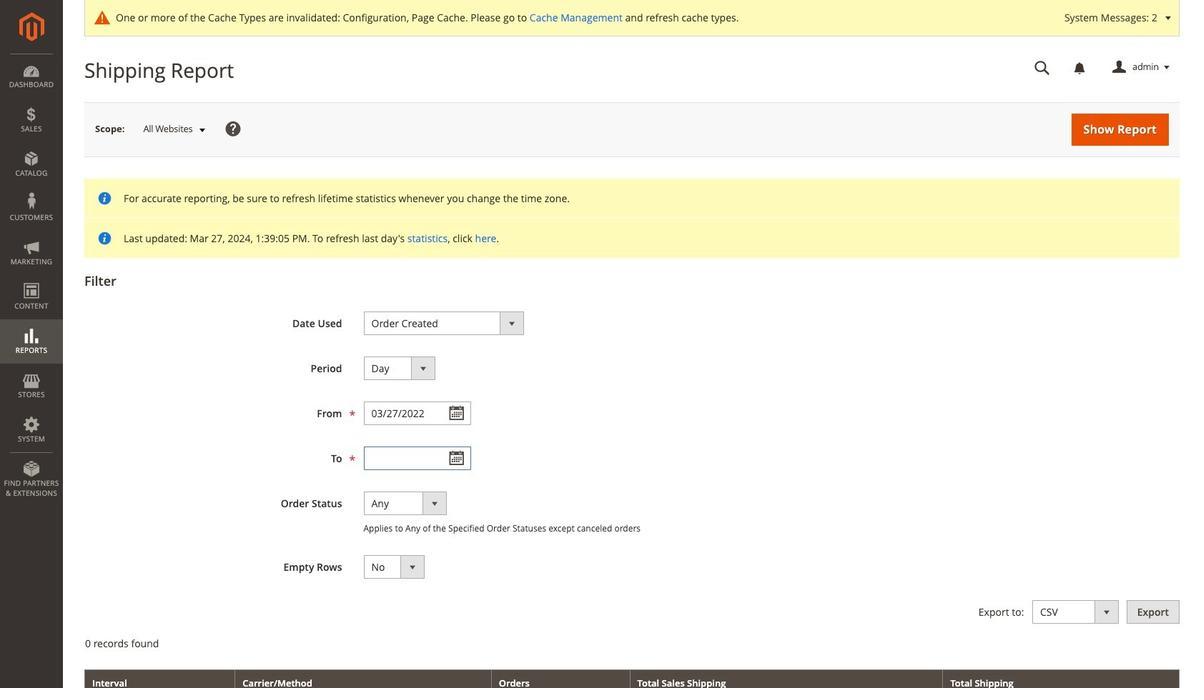 Task type: locate. For each thing, give the bounding box(es) containing it.
None text field
[[1024, 55, 1060, 80]]

menu bar
[[0, 54, 63, 506]]

magento admin panel image
[[19, 12, 44, 41]]

None text field
[[364, 402, 471, 425], [364, 447, 471, 470], [364, 402, 471, 425], [364, 447, 471, 470]]



Task type: vqa. For each thing, say whether or not it's contained in the screenshot.
"From" text field
no



